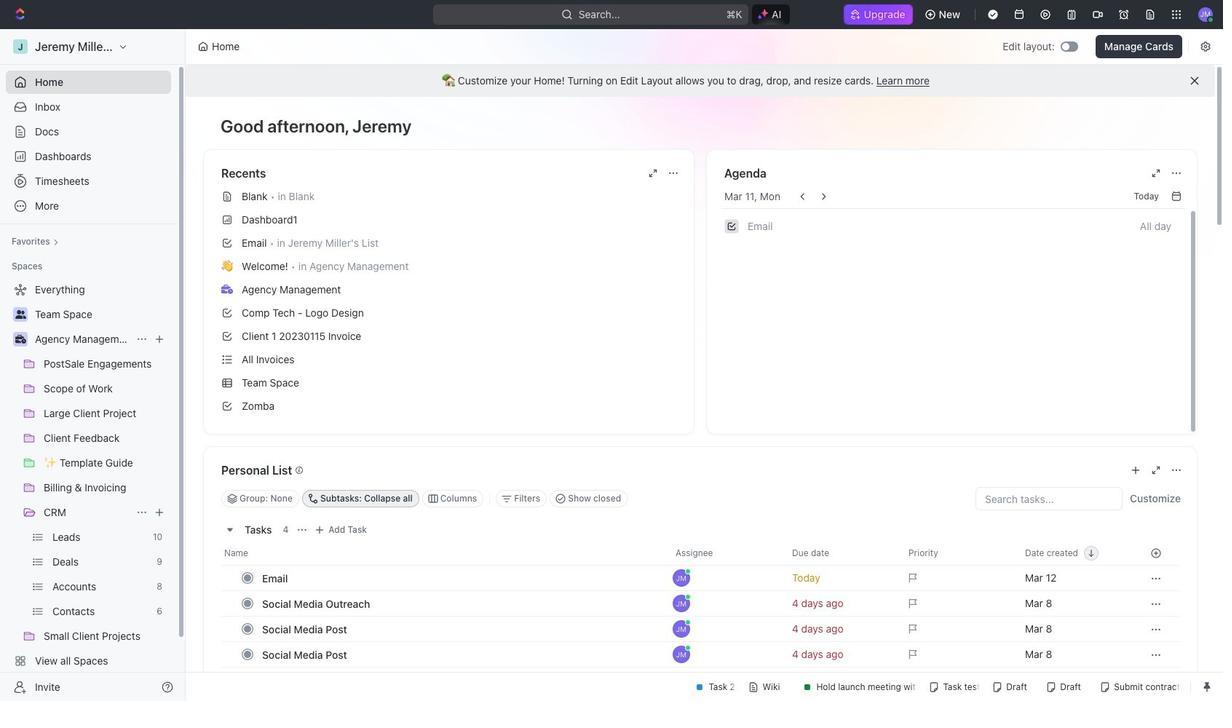 Task type: locate. For each thing, give the bounding box(es) containing it.
sidebar navigation
[[0, 29, 189, 701]]

tree inside sidebar navigation
[[6, 278, 171, 698]]

business time image
[[221, 285, 233, 294]]

Search tasks... text field
[[977, 488, 1122, 510]]

tree
[[6, 278, 171, 698]]

alert
[[186, 65, 1216, 97]]

jeremy miller's workspace, , element
[[13, 39, 28, 54]]



Task type: describe. For each thing, give the bounding box(es) containing it.
user group image
[[15, 310, 26, 319]]

business time image
[[15, 335, 26, 344]]



Task type: vqa. For each thing, say whether or not it's contained in the screenshot.
user group "image"
yes



